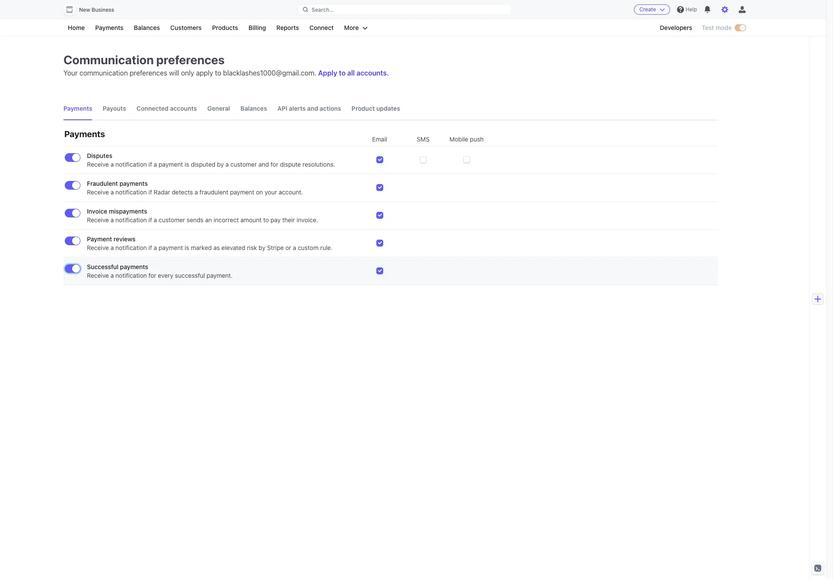 Task type: describe. For each thing, give the bounding box(es) containing it.
detects
[[172, 189, 193, 196]]

0 horizontal spatial balances
[[134, 24, 160, 31]]

disputed
[[191, 161, 215, 168]]

1 horizontal spatial balances
[[241, 105, 267, 112]]

if for payments
[[148, 189, 152, 196]]

elevated
[[221, 244, 245, 252]]

home
[[68, 24, 85, 31]]

for inside successful payments receive a notification for every successful payment.
[[148, 272, 156, 279]]

payments for payments
[[64, 129, 105, 139]]

more button
[[340, 23, 372, 33]]

test
[[702, 24, 714, 31]]

an
[[205, 216, 212, 224]]

a down radar
[[154, 216, 157, 224]]

marked
[[191, 244, 212, 252]]

customer inside disputes receive a notification if a payment is disputed by a customer and for dispute resolutions.
[[230, 161, 257, 168]]

a down reviews
[[111, 244, 114, 252]]

push
[[470, 136, 484, 143]]

for inside disputes receive a notification if a payment is disputed by a customer and for dispute resolutions.
[[271, 161, 278, 168]]

new business button
[[63, 3, 123, 16]]

their
[[282, 216, 295, 224]]

more
[[344, 24, 359, 31]]

payment reviews receive a notification if a payment is marked as elevated risk by stripe or a custom rule.
[[87, 236, 333, 252]]

receive for payment
[[87, 244, 109, 252]]

a up successful payments receive a notification for every successful payment.
[[154, 244, 157, 252]]

connected accounts
[[137, 105, 197, 112]]

payments link
[[91, 23, 128, 33]]

your
[[63, 69, 78, 77]]

home link
[[63, 23, 89, 33]]

resolutions.
[[303, 161, 335, 168]]

by inside disputes receive a notification if a payment is disputed by a customer and for dispute resolutions.
[[217, 161, 224, 168]]

notifications image
[[704, 6, 711, 13]]

radar
[[154, 189, 170, 196]]

0 vertical spatial preferences
[[156, 53, 225, 67]]

sends
[[187, 216, 204, 224]]

blacklashes1000@gmail.com.
[[223, 69, 316, 77]]

payment inside fraudulent payments receive a notification if radar detects a fraudulent payment on your account.
[[230, 189, 254, 196]]

pay
[[271, 216, 281, 224]]

a right disputed
[[225, 161, 229, 168]]

product updates
[[352, 105, 400, 112]]

payments for successful payments
[[120, 263, 148, 271]]

on
[[256, 189, 263, 196]]

communication
[[80, 69, 128, 77]]

notification for fraudulent payments
[[115, 189, 147, 196]]

mobile
[[450, 136, 468, 143]]

only
[[181, 69, 194, 77]]

your
[[265, 189, 277, 196]]

payment
[[87, 236, 112, 243]]

risk
[[247, 244, 257, 252]]

receive for invoice
[[87, 216, 109, 224]]

a right or
[[293, 244, 296, 252]]

a down fraudulent at the left top of page
[[111, 189, 114, 196]]

1 vertical spatial preferences
[[130, 69, 167, 77]]

Search… text field
[[298, 4, 511, 15]]

invoice.
[[297, 216, 318, 224]]

payments for communication preferences
[[63, 105, 92, 112]]

successful
[[87, 263, 118, 271]]

general
[[207, 105, 230, 112]]

Search… search field
[[298, 4, 511, 15]]

communication preferences your communication preferences will only apply to blacklashes1000@gmail.com. apply to all accounts.
[[63, 53, 389, 77]]

stripe
[[267, 244, 284, 252]]

fraudulent
[[87, 180, 118, 187]]

business
[[92, 7, 114, 13]]

is inside payment reviews receive a notification if a payment is marked as elevated risk by stripe or a custom rule.
[[185, 244, 189, 252]]

rule.
[[320, 244, 333, 252]]

custom
[[298, 244, 319, 252]]

api alerts and actions
[[277, 105, 341, 112]]

connect link
[[305, 23, 338, 33]]

0 horizontal spatial to
[[215, 69, 221, 77]]

invoice
[[87, 208, 107, 215]]

apply to all accounts. button
[[318, 69, 389, 77]]

updates
[[376, 105, 400, 112]]

apply
[[318, 69, 337, 77]]

fraudulent
[[200, 189, 228, 196]]

payments for fraudulent payments
[[120, 180, 148, 187]]

notification inside disputes receive a notification if a payment is disputed by a customer and for dispute resolutions.
[[115, 161, 147, 168]]

successful payments receive a notification for every successful payment.
[[87, 263, 233, 279]]

create
[[639, 6, 656, 13]]



Task type: vqa. For each thing, say whether or not it's contained in the screenshot.
and in Disputes Receive a notification if a payment is disputed by a customer and for dispute resolutions.
yes



Task type: locate. For each thing, give the bounding box(es) containing it.
1 if from the top
[[148, 161, 152, 168]]

to left pay on the top
[[263, 216, 269, 224]]

0 horizontal spatial for
[[148, 272, 156, 279]]

payments up the mispayments
[[120, 180, 148, 187]]

1 vertical spatial by
[[259, 244, 265, 252]]

communication
[[63, 53, 154, 67]]

a down the mispayments
[[111, 216, 114, 224]]

receive inside payment reviews receive a notification if a payment is marked as elevated risk by stripe or a custom rule.
[[87, 244, 109, 252]]

payment up successful payments receive a notification for every successful payment.
[[159, 244, 183, 252]]

is inside disputes receive a notification if a payment is disputed by a customer and for dispute resolutions.
[[185, 161, 189, 168]]

by right disputed
[[217, 161, 224, 168]]

create button
[[634, 4, 670, 15]]

api
[[277, 105, 287, 112]]

0 vertical spatial by
[[217, 161, 224, 168]]

will
[[169, 69, 179, 77]]

2 is from the top
[[185, 244, 189, 252]]

notification up the mispayments
[[115, 189, 147, 196]]

as
[[213, 244, 220, 252]]

4 if from the top
[[148, 244, 152, 252]]

account.
[[279, 189, 303, 196]]

payment inside disputes receive a notification if a payment is disputed by a customer and for dispute resolutions.
[[159, 161, 183, 168]]

if for mispayments
[[148, 216, 152, 224]]

4 receive from the top
[[87, 244, 109, 252]]

1 vertical spatial payments
[[120, 263, 148, 271]]

mispayments
[[109, 208, 147, 215]]

customer up on
[[230, 161, 257, 168]]

0 vertical spatial and
[[307, 105, 318, 112]]

2 horizontal spatial to
[[339, 69, 346, 77]]

customer
[[230, 161, 257, 168], [159, 216, 185, 224]]

to right 'apply'
[[215, 69, 221, 77]]

3 notification from the top
[[115, 216, 147, 224]]

payment inside payment reviews receive a notification if a payment is marked as elevated risk by stripe or a custom rule.
[[159, 244, 183, 252]]

payments down "business"
[[95, 24, 123, 31]]

receive
[[87, 161, 109, 168], [87, 189, 109, 196], [87, 216, 109, 224], [87, 244, 109, 252], [87, 272, 109, 279]]

tab list containing payments
[[63, 97, 718, 120]]

is left disputed
[[185, 161, 189, 168]]

actions
[[320, 105, 341, 112]]

notification up fraudulent at the left top of page
[[115, 161, 147, 168]]

customer left sends at top left
[[159, 216, 185, 224]]

product
[[352, 105, 375, 112]]

balances left api
[[241, 105, 267, 112]]

2 notification from the top
[[115, 189, 147, 196]]

and inside tab list
[[307, 105, 318, 112]]

3 receive from the top
[[87, 216, 109, 224]]

and
[[307, 105, 318, 112], [258, 161, 269, 168]]

receive down successful
[[87, 272, 109, 279]]

notification for payment reviews
[[115, 244, 147, 252]]

payments
[[120, 180, 148, 187], [120, 263, 148, 271]]

and right alerts
[[307, 105, 318, 112]]

help button
[[674, 3, 701, 17]]

balances link
[[130, 23, 164, 33]]

developers link
[[656, 23, 697, 33]]

invoice mispayments receive a notification if a customer sends an incorrect amount to pay their invoice.
[[87, 208, 318, 224]]

3 if from the top
[[148, 216, 152, 224]]

payment left on
[[230, 189, 254, 196]]

1 receive from the top
[[87, 161, 109, 168]]

notification down successful
[[115, 272, 147, 279]]

to
[[215, 69, 221, 77], [339, 69, 346, 77], [263, 216, 269, 224]]

if
[[148, 161, 152, 168], [148, 189, 152, 196], [148, 216, 152, 224], [148, 244, 152, 252]]

0 horizontal spatial by
[[217, 161, 224, 168]]

receive down payment
[[87, 244, 109, 252]]

disputes
[[87, 152, 112, 159]]

receive down fraudulent at the left top of page
[[87, 189, 109, 196]]

1 horizontal spatial and
[[307, 105, 318, 112]]

0 vertical spatial payment
[[159, 161, 183, 168]]

balances right payments link at the left of page
[[134, 24, 160, 31]]

and left dispute
[[258, 161, 269, 168]]

payments
[[95, 24, 123, 31], [63, 105, 92, 112], [64, 129, 105, 139]]

by right risk
[[259, 244, 265, 252]]

every
[[158, 272, 173, 279]]

1 horizontal spatial to
[[263, 216, 269, 224]]

billing link
[[244, 23, 270, 33]]

receive down the invoice
[[87, 216, 109, 224]]

receive down disputes
[[87, 161, 109, 168]]

notification down reviews
[[115, 244, 147, 252]]

sms
[[417, 136, 430, 143]]

payment.
[[207, 272, 233, 279]]

by inside payment reviews receive a notification if a payment is marked as elevated risk by stripe or a custom rule.
[[259, 244, 265, 252]]

customers
[[170, 24, 202, 31]]

5 notification from the top
[[115, 272, 147, 279]]

4 notification from the top
[[115, 244, 147, 252]]

dispute
[[280, 161, 301, 168]]

reports link
[[272, 23, 303, 33]]

receive inside fraudulent payments receive a notification if radar detects a fraudulent payment on your account.
[[87, 189, 109, 196]]

successful
[[175, 272, 205, 279]]

5 receive from the top
[[87, 272, 109, 279]]

0 vertical spatial payments
[[120, 180, 148, 187]]

a right detects
[[195, 189, 198, 196]]

receive inside disputes receive a notification if a payment is disputed by a customer and for dispute resolutions.
[[87, 161, 109, 168]]

1 horizontal spatial by
[[259, 244, 265, 252]]

connected
[[137, 105, 169, 112]]

customer inside invoice mispayments receive a notification if a customer sends an incorrect amount to pay their invoice.
[[159, 216, 185, 224]]

0 vertical spatial customer
[[230, 161, 257, 168]]

notification
[[115, 161, 147, 168], [115, 189, 147, 196], [115, 216, 147, 224], [115, 244, 147, 252], [115, 272, 147, 279]]

if inside payment reviews receive a notification if a payment is marked as elevated risk by stripe or a custom rule.
[[148, 244, 152, 252]]

tab list
[[63, 97, 718, 120]]

receive for successful
[[87, 272, 109, 279]]

1 vertical spatial payments
[[63, 105, 92, 112]]

disputes receive a notification if a payment is disputed by a customer and for dispute resolutions.
[[87, 152, 335, 168]]

2 vertical spatial payments
[[64, 129, 105, 139]]

if for reviews
[[148, 244, 152, 252]]

payments down reviews
[[120, 263, 148, 271]]

a down disputes
[[111, 161, 114, 168]]

for left dispute
[[271, 161, 278, 168]]

payments inside tab list
[[63, 105, 92, 112]]

notification inside fraudulent payments receive a notification if radar detects a fraudulent payment on your account.
[[115, 189, 147, 196]]

2 receive from the top
[[87, 189, 109, 196]]

2 if from the top
[[148, 189, 152, 196]]

payments inside fraudulent payments receive a notification if radar detects a fraudulent payment on your account.
[[120, 180, 148, 187]]

payments down your
[[63, 105, 92, 112]]

notification inside invoice mispayments receive a notification if a customer sends an incorrect amount to pay their invoice.
[[115, 216, 147, 224]]

receive for fraudulent
[[87, 189, 109, 196]]

by
[[217, 161, 224, 168], [259, 244, 265, 252]]

and inside disputes receive a notification if a payment is disputed by a customer and for dispute resolutions.
[[258, 161, 269, 168]]

amount
[[240, 216, 262, 224]]

email
[[372, 136, 387, 143]]

1 vertical spatial is
[[185, 244, 189, 252]]

0 vertical spatial for
[[271, 161, 278, 168]]

incorrect
[[214, 216, 239, 224]]

payment
[[159, 161, 183, 168], [230, 189, 254, 196], [159, 244, 183, 252]]

0 vertical spatial payments
[[95, 24, 123, 31]]

payments inside successful payments receive a notification for every successful payment.
[[120, 263, 148, 271]]

search…
[[312, 6, 334, 13]]

fraudulent payments receive a notification if radar detects a fraudulent payment on your account.
[[87, 180, 303, 196]]

preferences up only
[[156, 53, 225, 67]]

receive inside successful payments receive a notification for every successful payment.
[[87, 272, 109, 279]]

for left every
[[148, 272, 156, 279]]

1 horizontal spatial for
[[271, 161, 278, 168]]

mobile push
[[450, 136, 484, 143]]

alerts
[[289, 105, 306, 112]]

notification for successful payments
[[115, 272, 147, 279]]

payment up radar
[[159, 161, 183, 168]]

0 vertical spatial is
[[185, 161, 189, 168]]

1 horizontal spatial customer
[[230, 161, 257, 168]]

1 vertical spatial payment
[[230, 189, 254, 196]]

notification down the mispayments
[[115, 216, 147, 224]]

if inside invoice mispayments receive a notification if a customer sends an incorrect amount to pay their invoice.
[[148, 216, 152, 224]]

products link
[[208, 23, 242, 33]]

connect
[[309, 24, 334, 31]]

1 is from the top
[[185, 161, 189, 168]]

developers
[[660, 24, 692, 31]]

billing
[[248, 24, 266, 31]]

0 horizontal spatial and
[[258, 161, 269, 168]]

or
[[285, 244, 291, 252]]

for
[[271, 161, 278, 168], [148, 272, 156, 279]]

receive inside invoice mispayments receive a notification if a customer sends an incorrect amount to pay their invoice.
[[87, 216, 109, 224]]

reports
[[276, 24, 299, 31]]

notification for invoice mispayments
[[115, 216, 147, 224]]

mode
[[716, 24, 732, 31]]

new
[[79, 7, 90, 13]]

1 vertical spatial customer
[[159, 216, 185, 224]]

to inside invoice mispayments receive a notification if a customer sends an incorrect amount to pay their invoice.
[[263, 216, 269, 224]]

customers link
[[166, 23, 206, 33]]

0 vertical spatial balances
[[134, 24, 160, 31]]

to left all
[[339, 69, 346, 77]]

a up radar
[[154, 161, 157, 168]]

if inside disputes receive a notification if a payment is disputed by a customer and for dispute resolutions.
[[148, 161, 152, 168]]

help
[[686, 6, 697, 13]]

a inside successful payments receive a notification for every successful payment.
[[111, 272, 114, 279]]

2 vertical spatial payment
[[159, 244, 183, 252]]

payments up disputes
[[64, 129, 105, 139]]

accounts.
[[357, 69, 389, 77]]

preferences left will
[[130, 69, 167, 77]]

products
[[212, 24, 238, 31]]

a down successful
[[111, 272, 114, 279]]

all
[[347, 69, 355, 77]]

1 notification from the top
[[115, 161, 147, 168]]

notification inside successful payments receive a notification for every successful payment.
[[115, 272, 147, 279]]

reviews
[[114, 236, 136, 243]]

notification inside payment reviews receive a notification if a payment is marked as elevated risk by stripe or a custom rule.
[[115, 244, 147, 252]]

is
[[185, 161, 189, 168], [185, 244, 189, 252]]

0 horizontal spatial customer
[[159, 216, 185, 224]]

accounts
[[170, 105, 197, 112]]

test mode
[[702, 24, 732, 31]]

is left marked
[[185, 244, 189, 252]]

apply
[[196, 69, 213, 77]]

1 vertical spatial for
[[148, 272, 156, 279]]

payouts
[[103, 105, 126, 112]]

new business
[[79, 7, 114, 13]]

if inside fraudulent payments receive a notification if radar detects a fraudulent payment on your account.
[[148, 189, 152, 196]]

1 vertical spatial and
[[258, 161, 269, 168]]

1 vertical spatial balances
[[241, 105, 267, 112]]



